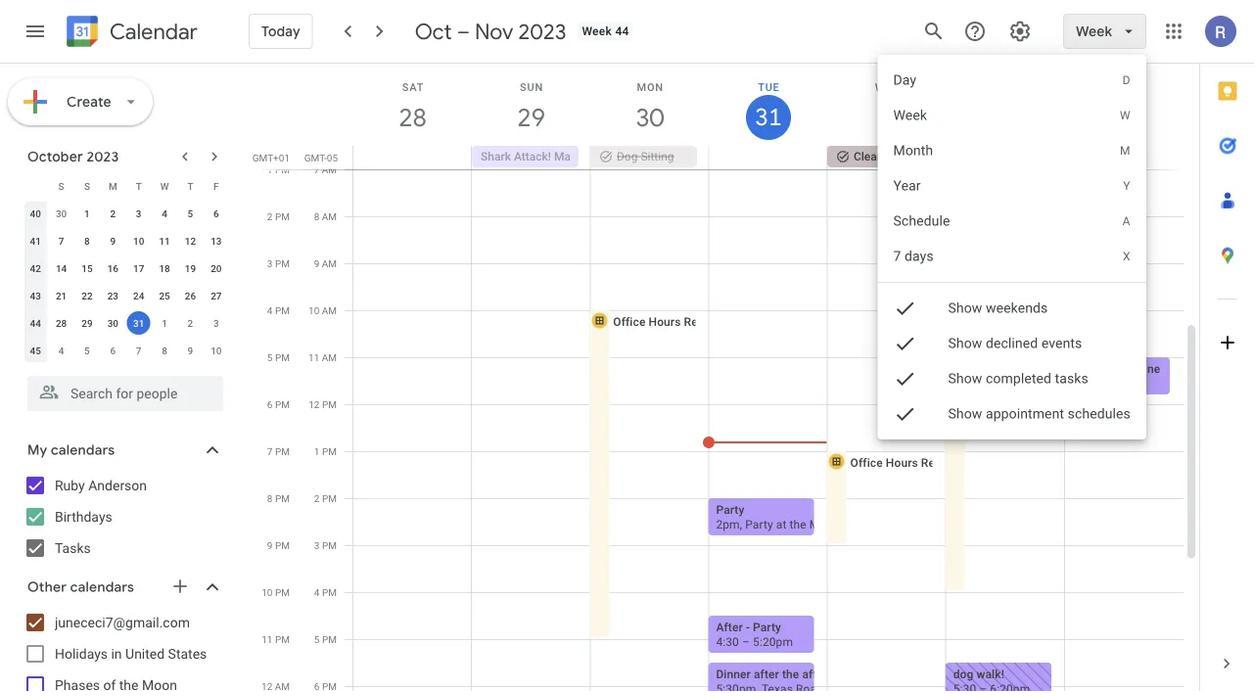 Task type: vqa. For each thing, say whether or not it's contained in the screenshot.


Task type: locate. For each thing, give the bounding box(es) containing it.
6 up 7 pm
[[267, 399, 273, 410]]

m
[[1121, 144, 1131, 158], [109, 180, 117, 192]]

2 pm right 8 pm
[[314, 493, 337, 504]]

12 right 11 element
[[185, 235, 196, 247]]

29 inside grid
[[516, 101, 544, 134]]

2 vertical spatial –
[[742, 635, 750, 649]]

m down october 2023 on the top of the page
[[109, 180, 117, 192]]

7 days
[[894, 248, 934, 264]]

27 element
[[205, 284, 228, 308]]

november 9 element
[[179, 339, 202, 362]]

shark attack! marathon
[[481, 150, 605, 164]]

0 vertical spatial hours
[[649, 315, 681, 329]]

4 check from the top
[[894, 403, 917, 426]]

1 horizontal spatial 29
[[516, 101, 544, 134]]

12 right "6 pm"
[[309, 399, 320, 410]]

today button
[[249, 8, 313, 55]]

24
[[133, 290, 144, 302]]

– inside ceci one on one 11 – 11:50am
[[1089, 377, 1097, 390]]

10 for 10 am
[[309, 305, 320, 316]]

party up the 2pm ,
[[716, 503, 745, 517]]

1 vertical spatial 1 pm
[[314, 446, 337, 457]]

11 down 10 pm
[[262, 634, 273, 645]]

2pm ,
[[716, 518, 746, 531]]

6 inside grid
[[267, 399, 273, 410]]

show left appointment
[[949, 406, 983, 422]]

11 down 10 am
[[309, 352, 320, 363]]

1 horizontal spatial office hours remade
[[851, 456, 965, 470]]

pm down 8 pm
[[275, 540, 290, 551]]

0 horizontal spatial 2 pm
[[267, 211, 290, 222]]

0 horizontal spatial office
[[613, 315, 646, 329]]

28
[[398, 101, 426, 134], [56, 317, 67, 329]]

one up 11:50am
[[1099, 362, 1120, 376]]

after-
[[803, 668, 832, 681]]

7 left 05
[[314, 164, 320, 175]]

w inside october 2023 grid
[[160, 180, 169, 192]]

11
[[159, 235, 170, 247], [309, 352, 320, 363], [1072, 377, 1086, 390], [262, 634, 273, 645]]

week menu item
[[878, 98, 1147, 133]]

0 horizontal spatial remade
[[684, 315, 728, 329]]

10 inside 10 element
[[133, 235, 144, 247]]

1 left gmt-
[[267, 164, 273, 175]]

clean
[[854, 150, 884, 164]]

12 pm
[[309, 399, 337, 410]]

one right on
[[1140, 362, 1161, 376]]

2 vertical spatial 6
[[267, 399, 273, 410]]

check checkbox item down "declined"
[[878, 361, 1147, 397]]

nov
[[475, 18, 514, 45]]

0 horizontal spatial one
[[1099, 362, 1120, 376]]

1 vertical spatial 2023
[[87, 148, 119, 166]]

9 for 9 pm
[[267, 540, 273, 551]]

10 for 10 element
[[133, 235, 144, 247]]

3 pm left 9 am
[[267, 258, 290, 269]]

cell up y
[[1065, 146, 1183, 169]]

1 horizontal spatial –
[[742, 635, 750, 649]]

0 vertical spatial calendars
[[51, 442, 115, 459]]

0 vertical spatial w
[[1121, 109, 1131, 122]]

7 days menu item
[[878, 239, 1147, 274]]

1 s from the left
[[58, 180, 64, 192]]

m inside menu item
[[1121, 144, 1131, 158]]

29
[[516, 101, 544, 134], [82, 317, 93, 329]]

birthdays
[[55, 509, 112, 525]]

s
[[58, 180, 64, 192], [84, 180, 90, 192]]

calendars up 'junececi7@gmail.com'
[[70, 579, 134, 597]]

3 am from the top
[[322, 258, 337, 269]]

5 up 12 element
[[188, 208, 193, 219]]

show for show completed tasks
[[949, 371, 983, 387]]

9 am
[[314, 258, 337, 269]]

10 right november 9 element
[[211, 345, 222, 357]]

1 horizontal spatial hours
[[886, 456, 919, 470]]

1 check checkbox item from the top
[[878, 291, 1147, 326]]

schedule
[[894, 213, 951, 229]]

1 horizontal spatial s
[[84, 180, 90, 192]]

d
[[1123, 73, 1131, 87]]

3
[[136, 208, 142, 219], [267, 258, 273, 269], [214, 317, 219, 329], [314, 540, 320, 551]]

28 link
[[390, 95, 435, 140]]

1 horizontal spatial 2023
[[519, 18, 567, 45]]

office hours remade button
[[589, 310, 728, 640], [826, 451, 965, 546]]

1 vertical spatial 6
[[110, 345, 116, 357]]

0 vertical spatial 5 pm
[[267, 352, 290, 363]]

0 horizontal spatial 3 pm
[[267, 258, 290, 269]]

show left completed
[[949, 371, 983, 387]]

1 pm
[[267, 164, 290, 175], [314, 446, 337, 457]]

hours
[[649, 315, 681, 329], [886, 456, 919, 470]]

row inside grid
[[345, 146, 1200, 169]]

1 horizontal spatial 6
[[214, 208, 219, 219]]

8 pm
[[267, 493, 290, 504]]

19
[[185, 263, 196, 274]]

0 horizontal spatial –
[[457, 18, 470, 45]]

1 horizontal spatial 12
[[309, 399, 320, 410]]

gmt-
[[304, 152, 327, 164]]

tue 31
[[754, 81, 781, 133]]

pm
[[275, 164, 290, 175], [275, 211, 290, 222], [275, 258, 290, 269], [275, 305, 290, 316], [275, 352, 290, 363], [275, 399, 290, 410], [322, 399, 337, 410], [275, 446, 290, 457], [322, 446, 337, 457], [275, 493, 290, 504], [322, 493, 337, 504], [275, 540, 290, 551], [322, 540, 337, 551], [275, 587, 290, 598], [322, 587, 337, 598], [275, 634, 290, 645], [322, 634, 337, 645]]

remade for 'office hours remade' button to the left
[[684, 315, 728, 329]]

12
[[185, 235, 196, 247], [309, 399, 320, 410]]

1 horizontal spatial m
[[1121, 144, 1131, 158]]

0 horizontal spatial w
[[160, 180, 169, 192]]

31 inside grid
[[754, 102, 781, 133]]

am up the 12 pm
[[322, 352, 337, 363]]

t left f
[[187, 180, 193, 192]]

30 element
[[101, 311, 125, 335]]

november 5 element
[[75, 339, 99, 362]]

5 pm
[[267, 352, 290, 363], [314, 634, 337, 645]]

8 up '15' element
[[84, 235, 90, 247]]

31 link
[[746, 95, 791, 140]]

am up 9 am
[[322, 211, 337, 222]]

None search field
[[0, 368, 243, 411]]

pm right 10 pm
[[322, 587, 337, 598]]

7 right 41 in the top left of the page
[[58, 235, 64, 247]]

office hours remade for 'office hours remade' button to the right
[[851, 456, 965, 470]]

0 horizontal spatial 31
[[133, 317, 144, 329]]

28 inside "element"
[[56, 317, 67, 329]]

2 horizontal spatial 30
[[635, 101, 663, 134]]

29 right 28 "element"
[[82, 317, 93, 329]]

pm left 11 am
[[275, 352, 290, 363]]

22 element
[[75, 284, 99, 308]]

1 vertical spatial party
[[753, 621, 782, 634]]

1 vertical spatial 2 pm
[[314, 493, 337, 504]]

0 horizontal spatial 1 pm
[[267, 164, 290, 175]]

11 inside ceci one on one 11 – 11:50am
[[1072, 377, 1086, 390]]

1 vertical spatial calendars
[[70, 579, 134, 597]]

11 element
[[153, 229, 176, 253]]

1 vertical spatial hours
[[886, 456, 919, 470]]

1 vertical spatial 30
[[56, 208, 67, 219]]

row containing 40
[[23, 200, 229, 227]]

10 up "11 pm"
[[262, 587, 273, 598]]

17 element
[[127, 257, 151, 280]]

5 pm left 11 am
[[267, 352, 290, 363]]

hours for 'office hours remade' button to the left
[[649, 315, 681, 329]]

other calendars list
[[4, 607, 243, 692]]

s down october 2023 on the top of the page
[[84, 180, 90, 192]]

november 3 element
[[205, 311, 228, 335]]

4 am from the top
[[322, 305, 337, 316]]

month
[[894, 143, 934, 159]]

am for 11 am
[[322, 352, 337, 363]]

settings menu image
[[1009, 20, 1032, 43]]

3 check from the top
[[894, 367, 917, 391]]

21 element
[[50, 284, 73, 308]]

row containing s
[[23, 172, 229, 200]]

28 down the sat
[[398, 101, 426, 134]]

0 vertical spatial 2023
[[519, 18, 567, 45]]

31 inside 31, today element
[[133, 317, 144, 329]]

0 horizontal spatial hours
[[649, 315, 681, 329]]

8 for 8 pm
[[267, 493, 273, 504]]

1 vertical spatial 31
[[133, 317, 144, 329]]

s up september 30 element
[[58, 180, 64, 192]]

0 horizontal spatial m
[[109, 180, 117, 192]]

1 horizontal spatial one
[[1140, 362, 1161, 376]]

1 horizontal spatial 44
[[616, 24, 629, 38]]

13
[[211, 235, 222, 247]]

create button
[[8, 78, 153, 125]]

0 vertical spatial 12
[[185, 235, 196, 247]]

november 1 element
[[153, 311, 176, 335]]

– down ceci
[[1089, 377, 1097, 390]]

show
[[949, 300, 983, 316], [949, 335, 983, 352], [949, 371, 983, 387], [949, 406, 983, 422]]

8 down 7 pm
[[267, 493, 273, 504]]

show left weekends
[[949, 300, 983, 316]]

sat 28
[[398, 81, 426, 134]]

mon
[[637, 81, 664, 93]]

3 pm right 9 pm
[[314, 540, 337, 551]]

1 pm right 7 pm
[[314, 446, 337, 457]]

1 show from the top
[[949, 300, 983, 316]]

row
[[345, 146, 1200, 169], [23, 172, 229, 200], [23, 200, 229, 227], [23, 227, 229, 255], [23, 255, 229, 282], [23, 282, 229, 310], [23, 310, 229, 337], [23, 337, 229, 364]]

11 for 11
[[159, 235, 170, 247]]

3 right 9 pm
[[314, 540, 320, 551]]

office for 'office hours remade' button to the right
[[851, 456, 883, 470]]

2 show from the top
[[949, 335, 983, 352]]

1 horizontal spatial week
[[894, 107, 928, 123]]

2023 right october at the left of the page
[[87, 148, 119, 166]]

tab list
[[1201, 64, 1255, 637]]

4 check checkbox item from the top
[[878, 397, 1147, 432]]

4 left november 5 element
[[58, 345, 64, 357]]

2 pm left 8 am
[[267, 211, 290, 222]]

4 pm right 10 pm
[[314, 587, 337, 598]]

0 vertical spatial 31
[[754, 102, 781, 133]]

0 vertical spatial 44
[[616, 24, 629, 38]]

,
[[740, 518, 743, 531]]

15 element
[[75, 257, 99, 280]]

am for 7 am
[[322, 164, 337, 175]]

0 horizontal spatial 29
[[82, 317, 93, 329]]

remade for 'office hours remade' button to the right
[[922, 456, 965, 470]]

1 horizontal spatial 5 pm
[[314, 634, 337, 645]]

44 left 28 "element"
[[30, 317, 41, 329]]

0 horizontal spatial 5 pm
[[267, 352, 290, 363]]

0 vertical spatial m
[[1121, 144, 1131, 158]]

t
[[136, 180, 142, 192], [187, 180, 193, 192]]

check checkbox item down show completed tasks
[[878, 397, 1147, 432]]

13 element
[[205, 229, 228, 253]]

menu
[[878, 55, 1147, 440]]

0 horizontal spatial 4 pm
[[267, 305, 290, 316]]

t up 10 element
[[136, 180, 142, 192]]

4 inside 'element'
[[58, 345, 64, 357]]

0 horizontal spatial office hours remade
[[613, 315, 728, 329]]

pm down 10 pm
[[275, 634, 290, 645]]

30 right 40
[[56, 208, 67, 219]]

10 am
[[309, 305, 337, 316]]

0 horizontal spatial 44
[[30, 317, 41, 329]]

11 down ceci
[[1072, 377, 1086, 390]]

31 down tue
[[754, 102, 781, 133]]

4 pm left 10 am
[[267, 305, 290, 316]]

1 vertical spatial 28
[[56, 317, 67, 329]]

1 t from the left
[[136, 180, 142, 192]]

week
[[1077, 23, 1113, 40], [582, 24, 612, 38], [894, 107, 928, 123]]

junececi7@gmail.com
[[55, 615, 190, 631]]

w
[[1121, 109, 1131, 122], [160, 180, 169, 192]]

0 vertical spatial 30
[[635, 101, 663, 134]]

12 inside october 2023 grid
[[185, 235, 196, 247]]

10 inside november 10 element
[[211, 345, 222, 357]]

1 horizontal spatial 1 pm
[[314, 446, 337, 457]]

2 check checkbox item from the top
[[878, 326, 1147, 361]]

1 horizontal spatial 31
[[754, 102, 781, 133]]

1 vertical spatial m
[[109, 180, 117, 192]]

31 cell
[[126, 310, 152, 337]]

november 2 element
[[179, 311, 202, 335]]

oct
[[415, 18, 452, 45]]

5 am from the top
[[322, 352, 337, 363]]

2 vertical spatial 30
[[107, 317, 119, 329]]

check for show declined events
[[894, 332, 917, 356]]

row containing 43
[[23, 282, 229, 310]]

16 element
[[101, 257, 125, 280]]

1 horizontal spatial party
[[753, 621, 782, 634]]

show declined events
[[949, 335, 1083, 352]]

1 vertical spatial 29
[[82, 317, 93, 329]]

calendar heading
[[106, 18, 198, 46]]

4 pm
[[267, 305, 290, 316], [314, 587, 337, 598]]

ruby anderson
[[55, 478, 147, 494]]

clean up
[[854, 150, 900, 164]]

calendars inside my calendars 'dropdown button'
[[51, 442, 115, 459]]

8 for 8 am
[[314, 211, 320, 222]]

0 vertical spatial party
[[716, 503, 745, 517]]

8 inside november 8 'element'
[[162, 345, 167, 357]]

0 horizontal spatial t
[[136, 180, 142, 192]]

pm down 9 pm
[[275, 587, 290, 598]]

1 horizontal spatial 30
[[107, 317, 119, 329]]

2 cell from the left
[[709, 146, 828, 169]]

28 left 29 element
[[56, 317, 67, 329]]

1 vertical spatial –
[[1089, 377, 1097, 390]]

2023 right nov
[[519, 18, 567, 45]]

17
[[133, 263, 144, 274]]

1 check from the top
[[894, 297, 917, 320]]

1 vertical spatial w
[[160, 180, 169, 192]]

pm up 8 pm
[[275, 446, 290, 457]]

0 horizontal spatial 6
[[110, 345, 116, 357]]

28 element
[[50, 311, 73, 335]]

0 vertical spatial office hours remade
[[613, 315, 728, 329]]

2 right november 1 element
[[188, 317, 193, 329]]

1 vertical spatial office hours remade
[[851, 456, 965, 470]]

october 2023 grid
[[19, 172, 229, 364]]

cell down 31 link
[[709, 146, 828, 169]]

row containing shark attack! marathon
[[345, 146, 1200, 169]]

3 inside november 3 element
[[214, 317, 219, 329]]

2 s from the left
[[84, 180, 90, 192]]

am for 9 am
[[322, 258, 337, 269]]

20 element
[[205, 257, 228, 280]]

1 vertical spatial office
[[851, 456, 883, 470]]

0 vertical spatial 2 pm
[[267, 211, 290, 222]]

1 am from the top
[[322, 164, 337, 175]]

am down 8 am
[[322, 258, 337, 269]]

9
[[110, 235, 116, 247], [314, 258, 320, 269], [188, 345, 193, 357], [267, 540, 273, 551]]

w inside menu item
[[1121, 109, 1131, 122]]

w down fri
[[1121, 109, 1131, 122]]

check for show weekends
[[894, 297, 917, 320]]

23
[[107, 290, 119, 302]]

1 horizontal spatial 3 pm
[[314, 540, 337, 551]]

calendars for other calendars
[[70, 579, 134, 597]]

1 horizontal spatial 4 pm
[[314, 587, 337, 598]]

1 horizontal spatial office
[[851, 456, 883, 470]]

2 t from the left
[[187, 180, 193, 192]]

2 check from the top
[[894, 332, 917, 356]]

– right oct
[[457, 18, 470, 45]]

0 vertical spatial remade
[[684, 315, 728, 329]]

9 up 10 pm
[[267, 540, 273, 551]]

main drawer image
[[24, 20, 47, 43]]

row group
[[23, 200, 229, 364]]

2 horizontal spatial cell
[[1065, 146, 1183, 169]]

2 am from the top
[[322, 211, 337, 222]]

0 horizontal spatial 28
[[56, 317, 67, 329]]

1 vertical spatial remade
[[922, 456, 965, 470]]

8 up 9 am
[[314, 211, 320, 222]]

1 vertical spatial 4 pm
[[314, 587, 337, 598]]

wed
[[875, 81, 900, 93]]

10
[[133, 235, 144, 247], [309, 305, 320, 316], [211, 345, 222, 357], [262, 587, 273, 598]]

– down -
[[742, 635, 750, 649]]

0 horizontal spatial party
[[716, 503, 745, 517]]

30 right 29 element
[[107, 317, 119, 329]]

0 vertical spatial 28
[[398, 101, 426, 134]]

2 horizontal spatial –
[[1089, 377, 1097, 390]]

gmt+01
[[252, 152, 290, 164]]

a
[[1123, 215, 1131, 228]]

0 vertical spatial 29
[[516, 101, 544, 134]]

0 horizontal spatial 30
[[56, 208, 67, 219]]

office
[[613, 315, 646, 329], [851, 456, 883, 470]]

w left f
[[160, 180, 169, 192]]

cell
[[354, 146, 472, 169], [709, 146, 828, 169], [1065, 146, 1183, 169]]

5 pm right "11 pm"
[[314, 634, 337, 645]]

grid
[[251, 64, 1200, 692]]

2 one from the left
[[1140, 362, 1161, 376]]

day menu item
[[878, 63, 1147, 98]]

am for 10 am
[[322, 305, 337, 316]]

1 horizontal spatial cell
[[709, 146, 828, 169]]

cell down 28 link
[[354, 146, 472, 169]]

0 horizontal spatial 12
[[185, 235, 196, 247]]

november 6 element
[[101, 339, 125, 362]]

1 horizontal spatial w
[[1121, 109, 1131, 122]]

calendars up ruby
[[51, 442, 115, 459]]

1 horizontal spatial remade
[[922, 456, 965, 470]]

3 right november 2 element
[[214, 317, 219, 329]]

row group containing 40
[[23, 200, 229, 364]]

2023
[[519, 18, 567, 45], [87, 148, 119, 166]]

11 for 11 am
[[309, 352, 320, 363]]

0 horizontal spatial cell
[[354, 146, 472, 169]]

check checkbox item up "declined"
[[878, 291, 1147, 326]]

november 7 element
[[127, 339, 151, 362]]

7 for am
[[314, 164, 320, 175]]

calendars inside "other calendars" dropdown button
[[70, 579, 134, 597]]

3 show from the top
[[949, 371, 983, 387]]

row containing 42
[[23, 255, 229, 282]]

0 vertical spatial 4 pm
[[267, 305, 290, 316]]

november 8 element
[[153, 339, 176, 362]]

7 inside menu item
[[894, 248, 902, 264]]

9 left november 10 element at left
[[188, 345, 193, 357]]

8 left november 9 element
[[162, 345, 167, 357]]

11:50am
[[1100, 377, 1146, 390]]

show left "declined"
[[949, 335, 983, 352]]

show for show declined events
[[949, 335, 983, 352]]

9 up 10 am
[[314, 258, 320, 269]]

m inside row
[[109, 180, 117, 192]]

29 down the sun
[[516, 101, 544, 134]]

30 down mon
[[635, 101, 663, 134]]

10 up 11 am
[[309, 305, 320, 316]]

row containing 44
[[23, 310, 229, 337]]

1 vertical spatial 44
[[30, 317, 41, 329]]

11 inside october 2023 grid
[[159, 235, 170, 247]]

my calendars list
[[4, 470, 243, 564]]

7 left days
[[894, 248, 902, 264]]

weekends
[[986, 300, 1049, 316]]

check checkbox item
[[878, 291, 1147, 326], [878, 326, 1147, 361], [878, 361, 1147, 397], [878, 397, 1147, 432]]

3 right 20 "element"
[[267, 258, 273, 269]]

1 horizontal spatial t
[[187, 180, 193, 192]]

day
[[894, 72, 917, 88]]

4 show from the top
[[949, 406, 983, 422]]

holidays in united states
[[55, 646, 207, 662]]

other calendars
[[27, 579, 134, 597]]

29 element
[[75, 311, 99, 335]]

2pm
[[716, 518, 740, 531]]



Task type: describe. For each thing, give the bounding box(es) containing it.
0 horizontal spatial 2023
[[87, 148, 119, 166]]

week inside "dropdown button"
[[1077, 23, 1113, 40]]

row containing 41
[[23, 227, 229, 255]]

23 element
[[101, 284, 125, 308]]

20
[[211, 263, 222, 274]]

fri
[[1116, 81, 1134, 93]]

30 for "30" element at the top
[[107, 317, 119, 329]]

walk!
[[977, 668, 1005, 681]]

in
[[111, 646, 122, 662]]

pm right 8 pm
[[322, 493, 337, 504]]

9 left 10 element
[[110, 235, 116, 247]]

25
[[159, 290, 170, 302]]

6 for november 6 element
[[110, 345, 116, 357]]

15
[[82, 263, 93, 274]]

show for show appointment schedules
[[949, 406, 983, 422]]

check for show completed tasks
[[894, 367, 917, 391]]

show appointment schedules
[[949, 406, 1131, 422]]

up
[[887, 150, 900, 164]]

office hours remade for 'office hours remade' button to the left
[[613, 315, 728, 329]]

declined
[[986, 335, 1039, 352]]

ceci
[[1072, 362, 1096, 376]]

tue
[[758, 81, 780, 93]]

calendar
[[110, 18, 198, 46]]

dinner after the after-party
[[716, 668, 860, 681]]

add other calendars image
[[170, 577, 190, 597]]

create
[[67, 93, 112, 111]]

2 right september 30 element
[[110, 208, 116, 219]]

1 cell from the left
[[354, 146, 472, 169]]

29 link
[[509, 95, 554, 140]]

Search for people text field
[[39, 376, 212, 411]]

10 element
[[127, 229, 151, 253]]

7 for days
[[894, 248, 902, 264]]

menu containing check
[[878, 55, 1147, 440]]

6 pm
[[267, 399, 290, 410]]

0 horizontal spatial week
[[582, 24, 612, 38]]

days
[[905, 248, 934, 264]]

show weekends
[[949, 300, 1049, 316]]

november 10 element
[[205, 339, 228, 362]]

1 right 7 pm
[[314, 446, 320, 457]]

calendars for my calendars
[[51, 442, 115, 459]]

14 element
[[50, 257, 73, 280]]

week inside menu item
[[894, 107, 928, 123]]

12 for 12
[[185, 235, 196, 247]]

0 horizontal spatial office hours remade button
[[589, 310, 728, 640]]

completed
[[986, 371, 1052, 387]]

dinner
[[716, 668, 751, 681]]

4 right 10 pm
[[314, 587, 320, 598]]

holidays
[[55, 646, 108, 662]]

check for show appointment schedules
[[894, 403, 917, 426]]

sat
[[402, 81, 424, 93]]

sitting
[[641, 150, 674, 164]]

3 cell from the left
[[1065, 146, 1183, 169]]

pm left gmt-
[[275, 164, 290, 175]]

42
[[30, 263, 41, 274]]

18 element
[[153, 257, 176, 280]]

schedules
[[1068, 406, 1131, 422]]

0 vertical spatial –
[[457, 18, 470, 45]]

pm right 9 pm
[[322, 540, 337, 551]]

22
[[82, 290, 93, 302]]

show completed tasks
[[949, 371, 1089, 387]]

0 vertical spatial 6
[[214, 208, 219, 219]]

dog sitting
[[617, 150, 674, 164]]

x
[[1124, 250, 1131, 263]]

grid containing 28
[[251, 64, 1200, 692]]

september 30 element
[[50, 202, 73, 225]]

16
[[107, 263, 119, 274]]

year
[[894, 178, 921, 194]]

7 am
[[314, 164, 337, 175]]

anderson
[[88, 478, 147, 494]]

marathon
[[554, 150, 605, 164]]

24 element
[[127, 284, 151, 308]]

3 check checkbox item from the top
[[878, 361, 1147, 397]]

11 pm
[[262, 634, 290, 645]]

26
[[185, 290, 196, 302]]

pm left the 12 pm
[[275, 399, 290, 410]]

pm right "11 pm"
[[322, 634, 337, 645]]

18
[[159, 263, 170, 274]]

8 for november 8 'element'
[[162, 345, 167, 357]]

year menu item
[[878, 168, 1147, 204]]

7 pm
[[267, 446, 290, 457]]

oct – nov 2023
[[415, 18, 567, 45]]

4:30
[[716, 635, 739, 649]]

row containing 45
[[23, 337, 229, 364]]

11 for 11 pm
[[262, 634, 273, 645]]

party
[[832, 668, 860, 681]]

10 for november 10 element at left
[[211, 345, 222, 357]]

party inside after - party 4:30 – 5:20pm
[[753, 621, 782, 634]]

november 4 element
[[50, 339, 73, 362]]

2 right 8 pm
[[314, 493, 320, 504]]

26 element
[[179, 284, 202, 308]]

sun 29
[[516, 81, 544, 134]]

after
[[754, 668, 780, 681]]

7 for pm
[[267, 446, 273, 457]]

gmt-05
[[304, 152, 338, 164]]

3 up 10 element
[[136, 208, 142, 219]]

pm left 8 am
[[275, 211, 290, 222]]

7 right november 6 element
[[136, 345, 142, 357]]

today
[[262, 23, 300, 40]]

united
[[125, 646, 165, 662]]

1 vertical spatial 5 pm
[[314, 634, 337, 645]]

tasks
[[1056, 371, 1089, 387]]

shark
[[481, 150, 511, 164]]

0 vertical spatial 3 pm
[[267, 258, 290, 269]]

dog walk! button
[[946, 663, 1052, 692]]

ceci one on one 11 – 11:50am
[[1072, 362, 1161, 390]]

4 left 10 am
[[267, 305, 273, 316]]

appointment
[[986, 406, 1065, 422]]

pm down 11 am
[[322, 399, 337, 410]]

5 up "6 pm"
[[267, 352, 273, 363]]

– inside after - party 4:30 – 5:20pm
[[742, 635, 750, 649]]

attack!
[[514, 150, 551, 164]]

dog walk!
[[954, 668, 1005, 681]]

5 right "11 pm"
[[314, 634, 320, 645]]

mon 30
[[635, 81, 664, 134]]

week button
[[1064, 8, 1147, 55]]

hours for 'office hours remade' button to the right
[[886, 456, 919, 470]]

pm down the 12 pm
[[322, 446, 337, 457]]

pm down 7 pm
[[275, 493, 290, 504]]

other
[[27, 579, 67, 597]]

40
[[30, 208, 41, 219]]

10 for 10 pm
[[262, 587, 273, 598]]

tasks
[[55, 540, 91, 556]]

states
[[168, 646, 207, 662]]

on
[[1123, 362, 1137, 376]]

schedule menu item
[[878, 204, 1147, 239]]

october
[[27, 148, 83, 166]]

1 vertical spatial 3 pm
[[314, 540, 337, 551]]

44 inside october 2023 grid
[[30, 317, 41, 329]]

-
[[746, 621, 750, 634]]

shark attack! marathon button
[[472, 146, 605, 167]]

0 vertical spatial 1 pm
[[267, 164, 290, 175]]

5:20pm
[[753, 635, 793, 649]]

y
[[1124, 179, 1131, 193]]

5 left november 6 element
[[84, 345, 90, 357]]

9 for 9 am
[[314, 258, 320, 269]]

10 pm
[[262, 587, 290, 598]]

14
[[56, 263, 67, 274]]

my calendars
[[27, 442, 115, 459]]

21
[[56, 290, 67, 302]]

30 link
[[628, 95, 673, 140]]

1 horizontal spatial 2 pm
[[314, 493, 337, 504]]

dog sitting button
[[591, 146, 697, 167]]

dog
[[954, 668, 974, 681]]

12 for 12 pm
[[309, 399, 320, 410]]

show for show weekends
[[949, 300, 983, 316]]

calendar element
[[63, 12, 198, 55]]

dog
[[617, 150, 638, 164]]

1 right september 30 element
[[84, 208, 90, 219]]

41
[[30, 235, 41, 247]]

1 right 31 'cell'
[[162, 317, 167, 329]]

31, today element
[[127, 311, 151, 335]]

row group inside october 2023 grid
[[23, 200, 229, 364]]

9 for november 9 element
[[188, 345, 193, 357]]

2 left 8 am
[[267, 211, 273, 222]]

25 element
[[153, 284, 176, 308]]

my
[[27, 442, 47, 459]]

month menu item
[[878, 133, 1147, 168]]

pm left 9 am
[[275, 258, 290, 269]]

office for 'office hours remade' button to the left
[[613, 315, 646, 329]]

19 element
[[179, 257, 202, 280]]

43
[[30, 290, 41, 302]]

11 am
[[309, 352, 337, 363]]

12 element
[[179, 229, 202, 253]]

4 up 11 element
[[162, 208, 167, 219]]

the
[[783, 668, 800, 681]]

1 one from the left
[[1099, 362, 1120, 376]]

29 inside october 2023 grid
[[82, 317, 93, 329]]

am for 8 am
[[322, 211, 337, 222]]

30 inside mon 30
[[635, 101, 663, 134]]

6 for 6 pm
[[267, 399, 273, 410]]

1 horizontal spatial office hours remade button
[[826, 451, 965, 546]]

30 for september 30 element
[[56, 208, 67, 219]]

pm left 10 am
[[275, 305, 290, 316]]



